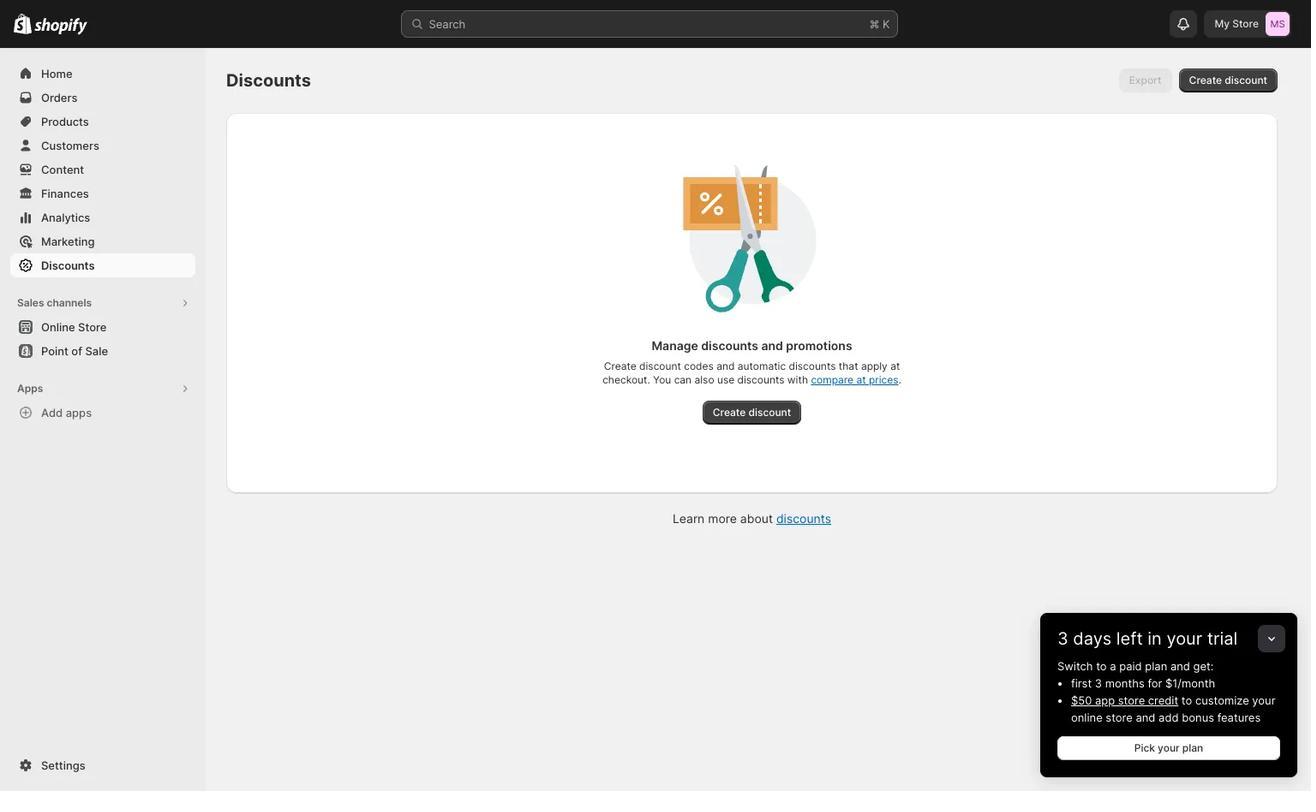 Task type: locate. For each thing, give the bounding box(es) containing it.
at down that
[[856, 374, 866, 387]]

2 horizontal spatial create
[[1189, 74, 1222, 87]]

store
[[1118, 694, 1145, 708], [1106, 711, 1133, 725]]

create up checkout. at left
[[604, 360, 636, 373]]

your inside to customize your online store and add bonus features
[[1252, 694, 1276, 708]]

point of sale link
[[10, 339, 195, 363]]

discounts
[[701, 339, 758, 353], [789, 360, 836, 373], [737, 374, 785, 387], [776, 512, 831, 526]]

in
[[1148, 629, 1162, 650]]

3 left days
[[1058, 629, 1068, 650]]

1 horizontal spatial plan
[[1182, 742, 1203, 755]]

plan up for
[[1145, 660, 1167, 674]]

0 vertical spatial discounts
[[226, 70, 311, 91]]

manage discounts and promotions
[[652, 339, 852, 353]]

discount down 'with'
[[749, 406, 791, 419]]

sales
[[17, 297, 44, 309]]

1 vertical spatial plan
[[1182, 742, 1203, 755]]

0 vertical spatial create discount
[[1189, 74, 1267, 87]]

1 vertical spatial store
[[1106, 711, 1133, 725]]

settings
[[41, 759, 85, 773]]

0 vertical spatial create
[[1189, 74, 1222, 87]]

customers
[[41, 139, 99, 153]]

1 horizontal spatial discounts
[[226, 70, 311, 91]]

shopify image
[[14, 14, 32, 34], [34, 18, 88, 35]]

create down my
[[1189, 74, 1222, 87]]

to left a
[[1096, 660, 1107, 674]]

1 vertical spatial 3
[[1095, 677, 1102, 691]]

1 horizontal spatial at
[[891, 360, 900, 373]]

compare at prices .
[[811, 374, 901, 387]]

days
[[1073, 629, 1112, 650]]

add apps
[[41, 406, 92, 420]]

1 horizontal spatial 3
[[1095, 677, 1102, 691]]

discounts link
[[10, 254, 195, 278]]

plan down bonus
[[1182, 742, 1203, 755]]

discounts right about
[[776, 512, 831, 526]]

create discount down my
[[1189, 74, 1267, 87]]

0 horizontal spatial plan
[[1145, 660, 1167, 674]]

1 horizontal spatial to
[[1182, 694, 1192, 708]]

1 horizontal spatial discount
[[749, 406, 791, 419]]

0 horizontal spatial store
[[78, 321, 107, 334]]

$50 app store credit link
[[1071, 694, 1179, 708]]

online store button
[[0, 315, 206, 339]]

1 vertical spatial discounts
[[41, 259, 95, 273]]

discounts up use
[[701, 339, 758, 353]]

to inside to customize your online store and add bonus features
[[1182, 694, 1192, 708]]

discounts up 'with'
[[789, 360, 836, 373]]

create discount button down my
[[1179, 69, 1278, 93]]

discounts down automatic on the top of the page
[[737, 374, 785, 387]]

create
[[1189, 74, 1222, 87], [604, 360, 636, 373], [713, 406, 746, 419]]

online
[[1071, 711, 1103, 725]]

0 vertical spatial store
[[1233, 17, 1259, 30]]

that
[[839, 360, 858, 373]]

discount up you
[[639, 360, 681, 373]]

my
[[1215, 17, 1230, 30]]

1 vertical spatial at
[[856, 374, 866, 387]]

more
[[708, 512, 737, 526]]

your inside 3 days left in your trial dropdown button
[[1167, 629, 1203, 650]]

pick
[[1134, 742, 1155, 755]]

my store image
[[1266, 12, 1290, 36]]

trial
[[1207, 629, 1238, 650]]

sales channels
[[17, 297, 92, 309]]

first 3 months for $1/month
[[1071, 677, 1215, 691]]

export
[[1129, 74, 1162, 87]]

1 vertical spatial create
[[604, 360, 636, 373]]

1 horizontal spatial store
[[1233, 17, 1259, 30]]

store inside button
[[78, 321, 107, 334]]

1 horizontal spatial create discount button
[[1179, 69, 1278, 93]]

0 horizontal spatial create discount button
[[703, 401, 801, 425]]

promotions
[[786, 339, 852, 353]]

0 horizontal spatial create discount
[[713, 406, 791, 419]]

discount inside create discount codes and automatic discounts that apply at checkout. you can also use discounts with
[[639, 360, 681, 373]]

to
[[1096, 660, 1107, 674], [1182, 694, 1192, 708]]

at up . on the right top of the page
[[891, 360, 900, 373]]

my store
[[1215, 17, 1259, 30]]

$50
[[1071, 694, 1092, 708]]

0 vertical spatial plan
[[1145, 660, 1167, 674]]

content
[[41, 163, 84, 177]]

paid
[[1119, 660, 1142, 674]]

1 vertical spatial create discount button
[[703, 401, 801, 425]]

0 vertical spatial your
[[1167, 629, 1203, 650]]

plan
[[1145, 660, 1167, 674], [1182, 742, 1203, 755]]

store right my
[[1233, 17, 1259, 30]]

online store
[[41, 321, 107, 334]]

sale
[[85, 345, 108, 358]]

you
[[653, 374, 671, 387]]

settings link
[[10, 754, 195, 778]]

1 vertical spatial create discount
[[713, 406, 791, 419]]

1 vertical spatial to
[[1182, 694, 1192, 708]]

1 vertical spatial your
[[1252, 694, 1276, 708]]

0 horizontal spatial create
[[604, 360, 636, 373]]

for
[[1148, 677, 1162, 691]]

store inside to customize your online store and add bonus features
[[1106, 711, 1133, 725]]

and up use
[[717, 360, 735, 373]]

0 horizontal spatial at
[[856, 374, 866, 387]]

0 horizontal spatial discount
[[639, 360, 681, 373]]

0 horizontal spatial 3
[[1058, 629, 1068, 650]]

switch to a paid plan and get:
[[1058, 660, 1214, 674]]

3 right "first"
[[1095, 677, 1102, 691]]

0 horizontal spatial discounts
[[41, 259, 95, 273]]

0 vertical spatial 3
[[1058, 629, 1068, 650]]

first
[[1071, 677, 1092, 691]]

store down months
[[1118, 694, 1145, 708]]

0 vertical spatial at
[[891, 360, 900, 373]]

use
[[717, 374, 735, 387]]

2 vertical spatial your
[[1158, 742, 1180, 755]]

1 horizontal spatial create
[[713, 406, 746, 419]]

apps
[[17, 382, 43, 395]]

your right pick
[[1158, 742, 1180, 755]]

create discount
[[1189, 74, 1267, 87], [713, 406, 791, 419]]

3 days left in your trial
[[1058, 629, 1238, 650]]

.
[[899, 374, 901, 387]]

add
[[1159, 711, 1179, 725]]

1 vertical spatial store
[[78, 321, 107, 334]]

create inside create discount codes and automatic discounts that apply at checkout. you can also use discounts with
[[604, 360, 636, 373]]

your right in
[[1167, 629, 1203, 650]]

1 vertical spatial discount
[[639, 360, 681, 373]]

your
[[1167, 629, 1203, 650], [1252, 694, 1276, 708], [1158, 742, 1180, 755]]

store down $50 app store credit link
[[1106, 711, 1133, 725]]

app
[[1095, 694, 1115, 708]]

at
[[891, 360, 900, 373], [856, 374, 866, 387]]

apps
[[66, 406, 92, 420]]

2 horizontal spatial discount
[[1225, 74, 1267, 87]]

0 horizontal spatial shopify image
[[14, 14, 32, 34]]

2 vertical spatial create
[[713, 406, 746, 419]]

about
[[740, 512, 773, 526]]

store
[[1233, 17, 1259, 30], [78, 321, 107, 334]]

also
[[695, 374, 714, 387]]

create discount button down create discount codes and automatic discounts that apply at checkout. you can also use discounts with
[[703, 401, 801, 425]]

and left the add
[[1136, 711, 1156, 725]]

create down use
[[713, 406, 746, 419]]

compare at prices link
[[811, 374, 899, 387]]

store up sale
[[78, 321, 107, 334]]

discount down my store
[[1225, 74, 1267, 87]]

create discount down create discount codes and automatic discounts that apply at checkout. you can also use discounts with
[[713, 406, 791, 419]]

codes
[[684, 360, 714, 373]]

discounts
[[226, 70, 311, 91], [41, 259, 95, 273]]

your up features
[[1252, 694, 1276, 708]]

0 vertical spatial create discount button
[[1179, 69, 1278, 93]]

add apps button
[[10, 401, 195, 425]]

3 days left in your trial element
[[1040, 658, 1297, 778]]

manage
[[652, 339, 698, 353]]

to down $1/month
[[1182, 694, 1192, 708]]

0 vertical spatial to
[[1096, 660, 1107, 674]]

discount
[[1225, 74, 1267, 87], [639, 360, 681, 373], [749, 406, 791, 419]]



Task type: vqa. For each thing, say whether or not it's contained in the screenshot.
$50 app store credit link
yes



Task type: describe. For each thing, give the bounding box(es) containing it.
bonus
[[1182, 711, 1214, 725]]

point
[[41, 345, 68, 358]]

point of sale button
[[0, 339, 206, 363]]

finances
[[41, 187, 89, 201]]

$50 app store credit
[[1071, 694, 1179, 708]]

of
[[71, 345, 82, 358]]

content link
[[10, 158, 195, 182]]

at inside create discount codes and automatic discounts that apply at checkout. you can also use discounts with
[[891, 360, 900, 373]]

products
[[41, 115, 89, 129]]

3 days left in your trial button
[[1040, 614, 1297, 650]]

2 vertical spatial discount
[[749, 406, 791, 419]]

pick your plan link
[[1058, 737, 1280, 761]]

pick your plan
[[1134, 742, 1203, 755]]

your inside pick your plan link
[[1158, 742, 1180, 755]]

export button
[[1119, 69, 1172, 93]]

marketing link
[[10, 230, 195, 254]]

orders
[[41, 91, 78, 105]]

left
[[1117, 629, 1143, 650]]

analytics
[[41, 211, 90, 225]]

prices
[[869, 374, 899, 387]]

0 vertical spatial store
[[1118, 694, 1145, 708]]

⌘ k
[[869, 17, 890, 31]]

compare
[[811, 374, 854, 387]]

orders link
[[10, 86, 195, 110]]

analytics link
[[10, 206, 195, 230]]

features
[[1217, 711, 1261, 725]]

add
[[41, 406, 63, 420]]

point of sale
[[41, 345, 108, 358]]

automatic
[[738, 360, 786, 373]]

0 vertical spatial discount
[[1225, 74, 1267, 87]]

1 horizontal spatial shopify image
[[34, 18, 88, 35]]

switch
[[1058, 660, 1093, 674]]

and up automatic on the top of the page
[[761, 339, 783, 353]]

and inside to customize your online store and add bonus features
[[1136, 711, 1156, 725]]

with
[[787, 374, 808, 387]]

checkout.
[[603, 374, 650, 387]]

apps button
[[10, 377, 195, 401]]

learn more about discounts
[[673, 512, 831, 526]]

and up $1/month
[[1171, 660, 1190, 674]]

apply
[[861, 360, 888, 373]]

discounts link
[[776, 512, 831, 526]]

customers link
[[10, 134, 195, 158]]

home
[[41, 67, 73, 81]]

create discount codes and automatic discounts that apply at checkout. you can also use discounts with
[[603, 360, 900, 387]]

sales channels button
[[10, 291, 195, 315]]

3 inside dropdown button
[[1058, 629, 1068, 650]]

store for online store
[[78, 321, 107, 334]]

learn
[[673, 512, 705, 526]]

customize
[[1195, 694, 1249, 708]]

create for rightmost create discount button
[[1189, 74, 1222, 87]]

can
[[674, 374, 692, 387]]

online
[[41, 321, 75, 334]]

0 horizontal spatial to
[[1096, 660, 1107, 674]]

search
[[429, 17, 466, 31]]

store for my store
[[1233, 17, 1259, 30]]

credit
[[1148, 694, 1179, 708]]

a
[[1110, 660, 1116, 674]]

home link
[[10, 62, 195, 86]]

create for left create discount button
[[713, 406, 746, 419]]

online store link
[[10, 315, 195, 339]]

and inside create discount codes and automatic discounts that apply at checkout. you can also use discounts with
[[717, 360, 735, 373]]

⌘
[[869, 17, 880, 31]]

products link
[[10, 110, 195, 134]]

1 horizontal spatial create discount
[[1189, 74, 1267, 87]]

marketing
[[41, 235, 95, 249]]

channels
[[47, 297, 92, 309]]

k
[[883, 17, 890, 31]]

to customize your online store and add bonus features
[[1071, 694, 1276, 725]]

get:
[[1193, 660, 1214, 674]]

$1/month
[[1166, 677, 1215, 691]]

months
[[1105, 677, 1145, 691]]

finances link
[[10, 182, 195, 206]]



